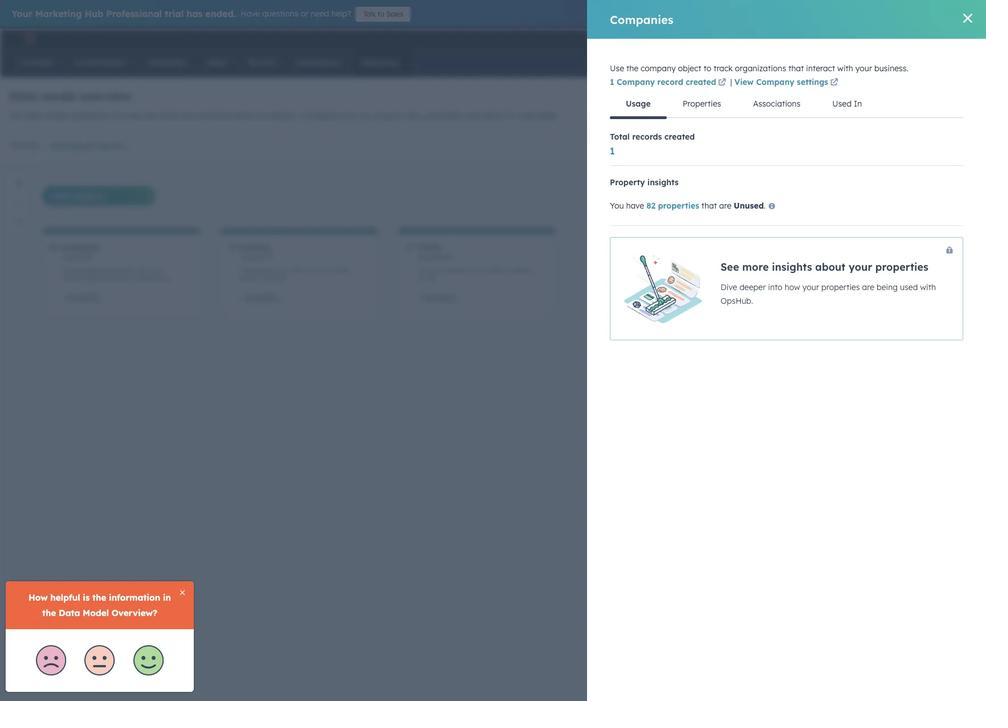 Task type: locate. For each thing, give the bounding box(es) containing it.
1 horizontal spatial how
[[785, 282, 800, 292]]

with,
[[124, 267, 136, 274], [292, 267, 304, 274]]

1 vertical spatial how
[[785, 282, 800, 292]]

that
[[789, 63, 804, 74], [702, 201, 717, 211]]

the up leads
[[239, 267, 248, 274]]

1 horizontal spatial companies
[[610, 12, 674, 27]]

0 horizontal spatial and
[[181, 111, 195, 121]]

or left need
[[301, 9, 308, 19]]

to inside companies dialog
[[704, 63, 712, 74]]

to right the object
[[704, 63, 712, 74]]

0 horizontal spatial with,
[[124, 267, 136, 274]]

connected
[[649, 267, 675, 274]]

details down revenue
[[636, 294, 654, 301]]

properties right 82
[[658, 201, 699, 211]]

that up view company settings link at the right top of page
[[789, 63, 804, 74]]

records inside total records created 1
[[632, 132, 662, 142]]

1 vertical spatial that
[[702, 201, 717, 211]]

1 horizontal spatial properties
[[822, 282, 860, 292]]

view company settings link
[[735, 76, 840, 90]]

view details button for contacts
[[239, 292, 281, 304]]

view company settings
[[735, 77, 828, 87]]

0 horizontal spatial data
[[25, 111, 43, 121]]

1 horizontal spatial a
[[683, 267, 687, 274]]

2 which from the left
[[714, 267, 729, 274]]

the revenue connected to a company, which is commonly called an opportunity.
[[617, 267, 734, 282]]

objects
[[95, 141, 124, 151]]

82
[[647, 201, 656, 211]]

1 horizontal spatial that
[[789, 63, 804, 74]]

2 work from the left
[[279, 267, 291, 274]]

insights up deal
[[772, 261, 812, 274]]

model right 'data'
[[41, 89, 76, 103]]

or down line
[[812, 275, 817, 282]]

details for tickets
[[436, 294, 454, 301]]

your
[[856, 63, 872, 74], [520, 111, 537, 121], [849, 261, 872, 274], [803, 282, 819, 292]]

0 horizontal spatial use
[[610, 63, 624, 74]]

has
[[187, 8, 203, 19]]

the up for
[[417, 267, 426, 274]]

0 horizontal spatial work
[[111, 267, 123, 274]]

company down organizations
[[756, 77, 795, 87]]

records for 3 records
[[244, 253, 266, 260]]

1 vertical spatial use
[[795, 267, 804, 274]]

you up accounts
[[100, 267, 109, 274]]

and left report at top
[[466, 111, 480, 121]]

interact
[[806, 63, 835, 74]]

work up customers.
[[279, 267, 291, 274]]

to right the talk
[[378, 10, 384, 18]]

1 data from the left
[[25, 111, 43, 121]]

close image
[[959, 10, 968, 19], [963, 14, 973, 23]]

0 horizontal spatial properties
[[658, 201, 699, 211]]

represents
[[70, 111, 110, 121]]

work for companies
[[111, 267, 123, 274]]

view down help.
[[423, 294, 435, 301]]

menu containing music
[[760, 29, 973, 47]]

more
[[742, 261, 769, 274]]

your left associated
[[849, 261, 872, 274]]

3
[[239, 253, 242, 260]]

1 vertical spatial 1
[[610, 145, 615, 157]]

data down 'data'
[[25, 111, 43, 121]]

with, inside the people you work with, commonly called leads or customers.
[[292, 267, 304, 274]]

sales
[[386, 10, 403, 18]]

companies dialog
[[587, 0, 986, 701]]

commonly inside the revenue connected to a company, which is commonly called an opportunity.
[[617, 275, 643, 282]]

details down customers.
[[258, 294, 276, 301]]

0 vertical spatial use
[[610, 63, 624, 74]]

track left the products
[[838, 267, 851, 274]]

are
[[719, 201, 732, 211], [154, 267, 162, 274], [862, 282, 875, 292]]

1 record
[[61, 253, 85, 260]]

tab list
[[610, 90, 963, 119]]

the down 1 record link
[[61, 267, 70, 274]]

the people you work with, commonly called leads or customers.
[[239, 267, 348, 282]]

0 horizontal spatial that
[[702, 201, 717, 211]]

view details down customers.
[[245, 294, 276, 301]]

1 company record created
[[610, 77, 716, 87]]

company inside view company settings link
[[756, 77, 795, 87]]

notifications button
[[893, 29, 913, 47]]

you up customers.
[[268, 267, 277, 274]]

total
[[610, 132, 630, 142]]

work up accounts
[[111, 267, 123, 274]]

details down businesses
[[80, 294, 98, 301]]

1 vertical spatial insights
[[772, 261, 812, 274]]

are left unused
[[719, 201, 732, 211]]

which left is
[[714, 267, 729, 274]]

with right used
[[920, 282, 936, 292]]

0 horizontal spatial a
[[478, 267, 482, 274]]

how inside dive deeper into how your properties are being used with opshub.
[[785, 282, 800, 292]]

3 view details button from the left
[[417, 292, 459, 304]]

2 details from the left
[[258, 294, 276, 301]]

0 horizontal spatial are
[[154, 267, 162, 274]]

record up businesses
[[66, 253, 85, 260]]

view inside view company settings link
[[735, 77, 754, 87]]

the down 4
[[617, 267, 626, 274]]

1 horizontal spatial are
[[719, 201, 732, 211]]

3 details from the left
[[436, 294, 454, 301]]

companies up 1 record in the top left of the page
[[61, 242, 100, 251]]

2 horizontal spatial are
[[862, 282, 875, 292]]

None checkbox
[[610, 237, 963, 340]]

menu
[[760, 29, 973, 47]]

hubspot.
[[262, 111, 297, 121]]

1 horizontal spatial with
[[920, 282, 936, 292]]

how right impacts
[[341, 111, 356, 121]]

0 horizontal spatial company
[[617, 77, 655, 87]]

quote.
[[819, 275, 835, 282]]

hub
[[85, 8, 103, 19]]

records down tickets
[[422, 253, 443, 260]]

2 company from the left
[[756, 77, 795, 87]]

created left "from"
[[444, 267, 463, 274]]

properties up used
[[876, 261, 929, 274]]

0 horizontal spatial insights
[[648, 177, 679, 188]]

1 and from the left
[[181, 111, 195, 121]]

details down help.
[[436, 294, 454, 301]]

data left in
[[233, 111, 251, 121]]

1 horizontal spatial commonly
[[306, 267, 332, 274]]

3 view details from the left
[[423, 294, 454, 301]]

with inside dive deeper into how your properties are being used with opshub.
[[920, 282, 936, 292]]

1 vertical spatial created
[[665, 132, 695, 142]]

0 horizontal spatial record
[[66, 253, 85, 260]]

1 horizontal spatial and
[[466, 111, 480, 121]]

1 which from the left
[[138, 267, 152, 274]]

1 vertical spatial with
[[920, 282, 936, 292]]

with, for contacts
[[292, 267, 304, 274]]

use for use the company object to track organizations that interact with your business.
[[610, 63, 624, 74]]

work inside the people you work with, commonly called leads or customers.
[[279, 267, 291, 274]]

talk
[[363, 10, 376, 18]]

1 view details from the left
[[67, 294, 98, 301]]

none checkbox inside companies dialog
[[610, 237, 963, 340]]

zoom in image
[[15, 180, 22, 186]]

2 horizontal spatial commonly
[[617, 275, 643, 282]]

the left company
[[627, 63, 639, 74]]

1 horizontal spatial track
[[838, 267, 851, 274]]

records down contacts
[[244, 253, 266, 260]]

a right "from"
[[478, 267, 482, 274]]

1 work from the left
[[111, 267, 123, 274]]

your down deal
[[803, 282, 819, 292]]

0 vertical spatial with
[[838, 63, 853, 74]]

to up opportunity.
[[677, 267, 682, 274]]

1 company from the left
[[617, 77, 655, 87]]

1 details from the left
[[80, 294, 98, 301]]

1 vertical spatial track
[[838, 267, 851, 274]]

about
[[815, 261, 846, 274]]

2 horizontal spatial called
[[645, 275, 659, 282]]

view down use the company object to track organizations that interact with your business. in the top right of the page
[[735, 77, 754, 87]]

a inside the revenue connected to a company, which is commonly called an opportunity.
[[683, 267, 687, 274]]

with, up accounts
[[124, 267, 136, 274]]

you inside the people you work with, commonly called leads or customers.
[[268, 267, 277, 274]]

company for 1
[[617, 77, 655, 87]]

and right store
[[181, 111, 195, 121]]

help image
[[860, 34, 870, 44]]

to up quote.
[[831, 267, 837, 274]]

how down deal
[[785, 282, 800, 292]]

with
[[838, 63, 853, 74], [920, 282, 936, 292]]

associated
[[876, 267, 904, 274]]

viewing all objects
[[49, 141, 124, 151]]

2 vertical spatial are
[[862, 282, 875, 292]]

customer's
[[483, 267, 511, 274]]

created down the object
[[686, 77, 716, 87]]

1 horizontal spatial the
[[627, 63, 639, 74]]

1 vertical spatial companies
[[61, 242, 100, 251]]

with, for companies
[[124, 267, 136, 274]]

link opens in a new window image
[[718, 76, 726, 90], [830, 76, 838, 90], [718, 79, 726, 87], [830, 79, 838, 87]]

view details button
[[61, 292, 103, 304], [239, 292, 281, 304], [417, 292, 459, 304], [617, 292, 659, 304]]

0 horizontal spatial commonly
[[61, 275, 87, 282]]

use left company
[[610, 63, 624, 74]]

the for the data model represents the way you store and structure data in hubspot. it impacts how you import, view, automate, and report on your data.
[[9, 111, 23, 121]]

commonly inside the people you work with, commonly called leads or customers.
[[306, 267, 332, 274]]

the inside the revenue connected to a company, which is commonly called an opportunity.
[[617, 267, 626, 274]]

0 vertical spatial how
[[341, 111, 356, 121]]

companies up company
[[610, 12, 674, 27]]

0 vertical spatial the
[[627, 63, 639, 74]]

2 vertical spatial created
[[444, 267, 463, 274]]

properties down quote.
[[822, 282, 860, 292]]

company inside 1 company record created link
[[617, 77, 655, 87]]

1 vertical spatial properties
[[876, 261, 929, 274]]

2 with, from the left
[[292, 267, 304, 274]]

details for contacts
[[258, 294, 276, 301]]

view details down businesses
[[67, 294, 98, 301]]

record down company
[[658, 77, 683, 87]]

with, inside "the businesses you work with, which are commonly called accounts or organizations."
[[124, 267, 136, 274]]

company for view
[[756, 77, 795, 87]]

music
[[934, 33, 954, 42]]

the down 'data'
[[9, 111, 23, 121]]

properties inside dive deeper into how your properties are being used with opshub.
[[822, 282, 860, 292]]

questions
[[262, 9, 298, 19]]

view details for contacts
[[245, 294, 276, 301]]

0 vertical spatial record
[[658, 77, 683, 87]]

records right 'total'
[[632, 132, 662, 142]]

the left way
[[112, 111, 124, 121]]

2 view details from the left
[[245, 294, 276, 301]]

created inside total records created 1
[[665, 132, 695, 142]]

tab list containing usage
[[610, 90, 963, 119]]

data model overview
[[9, 89, 132, 103]]

are inside dive deeper into how your properties are being used with opshub.
[[862, 282, 875, 292]]

which inside the revenue connected to a company, which is commonly called an opportunity.
[[714, 267, 729, 274]]

filter by:
[[9, 140, 41, 150]]

0 vertical spatial model
[[41, 89, 76, 103]]

associations
[[753, 99, 801, 109]]

hubspot image
[[21, 31, 34, 44]]

fit view image
[[15, 219, 22, 225]]

tab list inside companies dialog
[[610, 90, 963, 119]]

view details button down businesses
[[61, 292, 103, 304]]

1 down 'total'
[[610, 145, 615, 157]]

talk to sales
[[363, 10, 403, 18]]

view details button down help.
[[417, 292, 459, 304]]

your right the on
[[520, 111, 537, 121]]

model down data model overview
[[45, 111, 68, 121]]

or
[[301, 9, 308, 19], [812, 275, 817, 282], [129, 275, 135, 282], [254, 275, 259, 282]]

view down businesses
[[67, 294, 79, 301]]

4 records
[[617, 253, 644, 260]]

a inside the issues created from a customer's request for help.
[[478, 267, 482, 274]]

need
[[311, 9, 329, 19]]

none checkbox containing see more insights about your properties
[[610, 237, 963, 340]]

1 horizontal spatial which
[[714, 267, 729, 274]]

0 horizontal spatial with
[[838, 63, 853, 74]]

0 vertical spatial track
[[714, 63, 733, 74]]

2 vertical spatial 1
[[61, 253, 64, 260]]

the
[[627, 63, 639, 74], [112, 111, 124, 121]]

records right 4
[[623, 253, 644, 260]]

in
[[253, 111, 260, 121]]

record inside companies dialog
[[658, 77, 683, 87]]

0 horizontal spatial track
[[714, 63, 733, 74]]

1 vertical spatial the
[[112, 111, 124, 121]]

1 inside total records created 1
[[610, 145, 615, 157]]

1 record link
[[61, 253, 85, 260]]

are up organizations.
[[154, 267, 162, 274]]

0 vertical spatial properties
[[658, 201, 699, 211]]

issues
[[427, 267, 442, 274]]

you left import,
[[359, 111, 372, 121]]

2 vertical spatial properties
[[822, 282, 860, 292]]

the businesses you work with, which are commonly called accounts or organizations.
[[61, 267, 172, 282]]

with right interact
[[838, 63, 853, 74]]

view down leads
[[245, 294, 257, 301]]

created down properties
[[665, 132, 695, 142]]

1 horizontal spatial with,
[[292, 267, 304, 274]]

use up deal
[[795, 267, 804, 274]]

the inside companies dialog
[[627, 63, 639, 74]]

view details down revenue
[[623, 294, 654, 301]]

company up the usage at top right
[[617, 77, 655, 87]]

see
[[721, 261, 739, 274]]

record
[[658, 77, 683, 87], [66, 253, 85, 260]]

properties
[[683, 99, 721, 109]]

0 vertical spatial created
[[686, 77, 716, 87]]

which up organizations.
[[138, 267, 152, 274]]

you
[[610, 201, 624, 211]]

insights up 82
[[648, 177, 679, 188]]

0 horizontal spatial which
[[138, 267, 152, 274]]

a
[[478, 267, 482, 274], [683, 267, 687, 274], [795, 275, 798, 282]]

with, right the people
[[292, 267, 304, 274]]

1 vertical spatial are
[[154, 267, 162, 274]]

1 up usage link
[[610, 77, 614, 87]]

work inside "the businesses you work with, which are commonly called accounts or organizations."
[[111, 267, 123, 274]]

view details button for companies
[[61, 292, 103, 304]]

to inside the revenue connected to a company, which is commonly called an opportunity.
[[677, 267, 682, 274]]

are down the products
[[862, 282, 875, 292]]

from
[[465, 267, 477, 274]]

dive deeper into how your properties are being used with opshub.
[[721, 282, 936, 306]]

1 horizontal spatial company
[[756, 77, 795, 87]]

insights
[[648, 177, 679, 188], [772, 261, 812, 274]]

2 horizontal spatial properties
[[876, 261, 929, 274]]

a left deal
[[795, 275, 798, 282]]

your left business.
[[856, 63, 872, 74]]

opportunity.
[[669, 275, 699, 282]]

use inside use line items to track products associated to a deal or quote.
[[795, 267, 804, 274]]

0 vertical spatial companies
[[610, 12, 674, 27]]

1 horizontal spatial data
[[233, 111, 251, 121]]

1 horizontal spatial work
[[279, 267, 291, 274]]

1 with, from the left
[[124, 267, 136, 274]]

view details button down customers.
[[239, 292, 281, 304]]

view details
[[67, 294, 98, 301], [245, 294, 276, 301], [423, 294, 454, 301], [623, 294, 654, 301]]

the inside the people you work with, commonly called leads or customers.
[[239, 267, 248, 274]]

1 horizontal spatial record
[[658, 77, 683, 87]]

line
[[806, 267, 815, 274]]

for
[[417, 275, 424, 282]]

or down the people
[[254, 275, 259, 282]]

track up the "|"
[[714, 63, 733, 74]]

0 vertical spatial are
[[719, 201, 732, 211]]

1 horizontal spatial use
[[795, 267, 804, 274]]

work
[[111, 267, 123, 274], [279, 267, 291, 274]]

2 view details button from the left
[[239, 292, 281, 304]]

the inside the issues created from a customer's request for help.
[[417, 267, 426, 274]]

1 horizontal spatial called
[[333, 267, 348, 274]]

view for companies
[[67, 294, 79, 301]]

1 up "the businesses you work with, which are commonly called accounts or organizations."
[[61, 253, 64, 260]]

upgrade image
[[762, 33, 772, 44]]

Search HubSpot search field
[[826, 52, 966, 72]]

a for help.
[[478, 267, 482, 274]]

created inside the issues created from a customer's request for help.
[[444, 267, 463, 274]]

a up opportunity.
[[683, 267, 687, 274]]

1 view details button from the left
[[61, 292, 103, 304]]

or right accounts
[[129, 275, 135, 282]]

model
[[41, 89, 76, 103], [45, 111, 68, 121]]

2 records link
[[417, 253, 443, 260]]

0 horizontal spatial called
[[89, 275, 103, 282]]

the data model represents the way you store and structure data in hubspot. it impacts how you import, view, automate, and report on your data.
[[9, 111, 558, 121]]

total records created 1
[[610, 132, 695, 157]]

4 view details button from the left
[[617, 292, 659, 304]]

automate,
[[425, 111, 464, 121]]

created for from
[[444, 267, 463, 274]]

0 horizontal spatial companies
[[61, 242, 100, 251]]

an
[[661, 275, 667, 282]]

view for tickets
[[423, 294, 435, 301]]

that left unused
[[702, 201, 717, 211]]

or inside your marketing hub professional trial has ended. have questions or need help?
[[301, 9, 308, 19]]

to
[[378, 10, 384, 18], [704, 63, 712, 74], [831, 267, 837, 274], [905, 267, 910, 274], [677, 267, 682, 274]]

used
[[833, 99, 852, 109]]

the for the revenue connected to a company, which is commonly called an opportunity.
[[617, 267, 626, 274]]

2 horizontal spatial a
[[795, 275, 798, 282]]

view details down help.
[[423, 294, 454, 301]]

are inside "the businesses you work with, which are commonly called accounts or organizations."
[[154, 267, 162, 274]]

close image inside companies dialog
[[963, 14, 973, 23]]

|
[[728, 77, 735, 87]]

use inside companies dialog
[[610, 63, 624, 74]]

0 vertical spatial 1
[[610, 77, 614, 87]]

2 and from the left
[[466, 111, 480, 121]]

view details button down revenue
[[617, 292, 659, 304]]

the inside "the businesses you work with, which are commonly called accounts or organizations."
[[61, 267, 70, 274]]

music button
[[915, 29, 971, 47]]



Task type: vqa. For each thing, say whether or not it's contained in the screenshot.
commonly inside THE BUSINESSES YOU WORK WITH, WHICH ARE COMMONLY CALLED ACCOUNTS OR ORGANIZATIONS.
yes



Task type: describe. For each thing, give the bounding box(es) containing it.
have
[[626, 201, 644, 211]]

or inside the people you work with, commonly called leads or customers.
[[254, 275, 259, 282]]

opshub.
[[721, 296, 753, 306]]

calling icon button
[[807, 30, 827, 45]]

company
[[641, 63, 676, 74]]

all
[[83, 141, 93, 151]]

or inside "the businesses you work with, which are commonly called accounts or organizations."
[[129, 275, 135, 282]]

view details button for tickets
[[417, 292, 459, 304]]

company,
[[688, 267, 713, 274]]

to up used
[[905, 267, 910, 274]]

records for total records created 1
[[632, 132, 662, 142]]

deeper
[[740, 282, 766, 292]]

0 horizontal spatial how
[[341, 111, 356, 121]]

are for the businesses you work with, which are commonly called accounts or organizations.
[[154, 267, 162, 274]]

deal
[[800, 275, 811, 282]]

which inside "the businesses you work with, which are commonly called accounts or organizations."
[[138, 267, 152, 274]]

your
[[11, 8, 32, 19]]

properties for see more insights about your properties
[[876, 261, 929, 274]]

1 company record created link
[[610, 76, 728, 90]]

calling icon image
[[812, 33, 822, 43]]

with for interact
[[838, 63, 853, 74]]

dive
[[721, 282, 737, 292]]

on
[[508, 111, 518, 121]]

called inside the people you work with, commonly called leads or customers.
[[333, 267, 348, 274]]

help button
[[855, 29, 874, 47]]

details for companies
[[80, 294, 98, 301]]

people
[[249, 267, 266, 274]]

being
[[877, 282, 898, 292]]

see more insights about your properties
[[721, 261, 929, 274]]

organizations.
[[136, 275, 172, 282]]

usage link
[[610, 90, 667, 119]]

the for the businesses you work with, which are commonly called accounts or organizations.
[[61, 267, 70, 274]]

items
[[816, 267, 830, 274]]

you right way
[[144, 111, 158, 121]]

settings link
[[877, 32, 891, 44]]

usage
[[626, 99, 651, 109]]

properties link
[[667, 90, 737, 117]]

called inside the revenue connected to a company, which is commonly called an opportunity.
[[645, 275, 659, 282]]

2
[[417, 253, 420, 260]]

accounts
[[105, 275, 128, 282]]

request
[[512, 267, 531, 274]]

4 view details from the left
[[623, 294, 654, 301]]

hubspot link
[[14, 31, 43, 44]]

view down revenue
[[623, 294, 635, 301]]

notifications image
[[898, 34, 908, 44]]

marketing
[[35, 8, 82, 19]]

trial
[[165, 8, 184, 19]]

view details for tickets
[[423, 294, 454, 301]]

have
[[240, 9, 260, 19]]

products
[[852, 267, 875, 274]]

view for contacts
[[245, 294, 257, 301]]

you have 82 properties that are unused .
[[610, 201, 766, 211]]

unused
[[734, 201, 764, 211]]

1 horizontal spatial insights
[[772, 261, 812, 274]]

structure
[[198, 111, 231, 121]]

help?
[[331, 9, 351, 19]]

1 vertical spatial record
[[66, 253, 85, 260]]

settings image
[[879, 33, 889, 44]]

the issues created from a customer's request for help.
[[417, 267, 531, 282]]

it
[[300, 111, 306, 121]]

records for 2 records
[[422, 253, 443, 260]]

talk to sales button
[[356, 7, 411, 22]]

use the company object to track organizations that interact with your business.
[[610, 63, 909, 74]]

tickets
[[416, 242, 442, 251]]

link opens in a new window image inside view company settings link
[[830, 79, 838, 87]]

used
[[900, 282, 918, 292]]

0 horizontal spatial the
[[112, 111, 124, 121]]

records for 4 records
[[623, 253, 644, 260]]

into
[[768, 282, 783, 292]]

property
[[610, 177, 645, 188]]

companies inside dialog
[[610, 12, 674, 27]]

link opens in a new window image inside 1 company record created link
[[718, 79, 726, 87]]

with for used
[[920, 282, 936, 292]]

0 vertical spatial insights
[[648, 177, 679, 188]]

3 records
[[239, 253, 266, 260]]

import,
[[375, 111, 402, 121]]

filter
[[9, 140, 28, 150]]

work for contacts
[[279, 267, 291, 274]]

4 records link
[[617, 253, 644, 260]]

business.
[[875, 63, 909, 74]]

2 records
[[417, 253, 443, 260]]

commonly inside "the businesses you work with, which are commonly called accounts or organizations."
[[61, 275, 87, 282]]

view details for companies
[[67, 294, 98, 301]]

data
[[9, 89, 37, 103]]

4 details from the left
[[636, 294, 654, 301]]

your inside dive deeper into how your properties are being used with opshub.
[[803, 282, 819, 292]]

1 for 1 record
[[61, 253, 64, 260]]

0 vertical spatial that
[[789, 63, 804, 74]]

1 link
[[610, 145, 615, 157]]

data.
[[539, 111, 558, 121]]

track inside use line items to track products associated to a deal or quote.
[[838, 267, 851, 274]]

a inside use line items to track products associated to a deal or quote.
[[795, 275, 798, 282]]

impacts
[[308, 111, 339, 121]]

object
[[678, 63, 702, 74]]

revenue
[[627, 267, 647, 274]]

or inside use line items to track products associated to a deal or quote.
[[812, 275, 817, 282]]

1 for 1 company record created
[[610, 77, 614, 87]]

called inside "the businesses you work with, which are commonly called accounts or organizations."
[[89, 275, 103, 282]]

3 records link
[[239, 253, 266, 260]]

greg robinson image
[[922, 32, 932, 43]]

used in
[[833, 99, 862, 109]]

store
[[160, 111, 179, 121]]

.
[[764, 201, 766, 211]]

to inside button
[[378, 10, 384, 18]]

is
[[730, 267, 734, 274]]

upgrade
[[774, 34, 805, 43]]

you inside "the businesses you work with, which are commonly called accounts or organizations."
[[100, 267, 109, 274]]

marketplaces image
[[836, 34, 846, 44]]

way
[[126, 111, 142, 121]]

are for dive deeper into how your properties are being used with opshub.
[[862, 282, 875, 292]]

businesses
[[71, 267, 99, 274]]

the for the issues created from a customer's request for help.
[[417, 267, 426, 274]]

2 data from the left
[[233, 111, 251, 121]]

ended.
[[205, 8, 236, 19]]

created for 1
[[665, 132, 695, 142]]

report
[[483, 111, 506, 121]]

properties for dive deeper into how your properties are being used with opshub.
[[822, 282, 860, 292]]

used in link
[[817, 90, 878, 117]]

4
[[617, 253, 621, 260]]

a for commonly
[[683, 267, 687, 274]]

use for use line items to track products associated to a deal or quote.
[[795, 267, 804, 274]]

track inside companies dialog
[[714, 63, 733, 74]]

your marketing hub professional trial has ended. have questions or need help?
[[11, 8, 351, 19]]

1 vertical spatial model
[[45, 111, 68, 121]]

settings
[[797, 77, 828, 87]]

professional
[[106, 8, 162, 19]]

customers.
[[260, 275, 288, 282]]

the for the people you work with, commonly called leads or customers.
[[239, 267, 248, 274]]

viewing all objects button
[[41, 135, 139, 157]]



